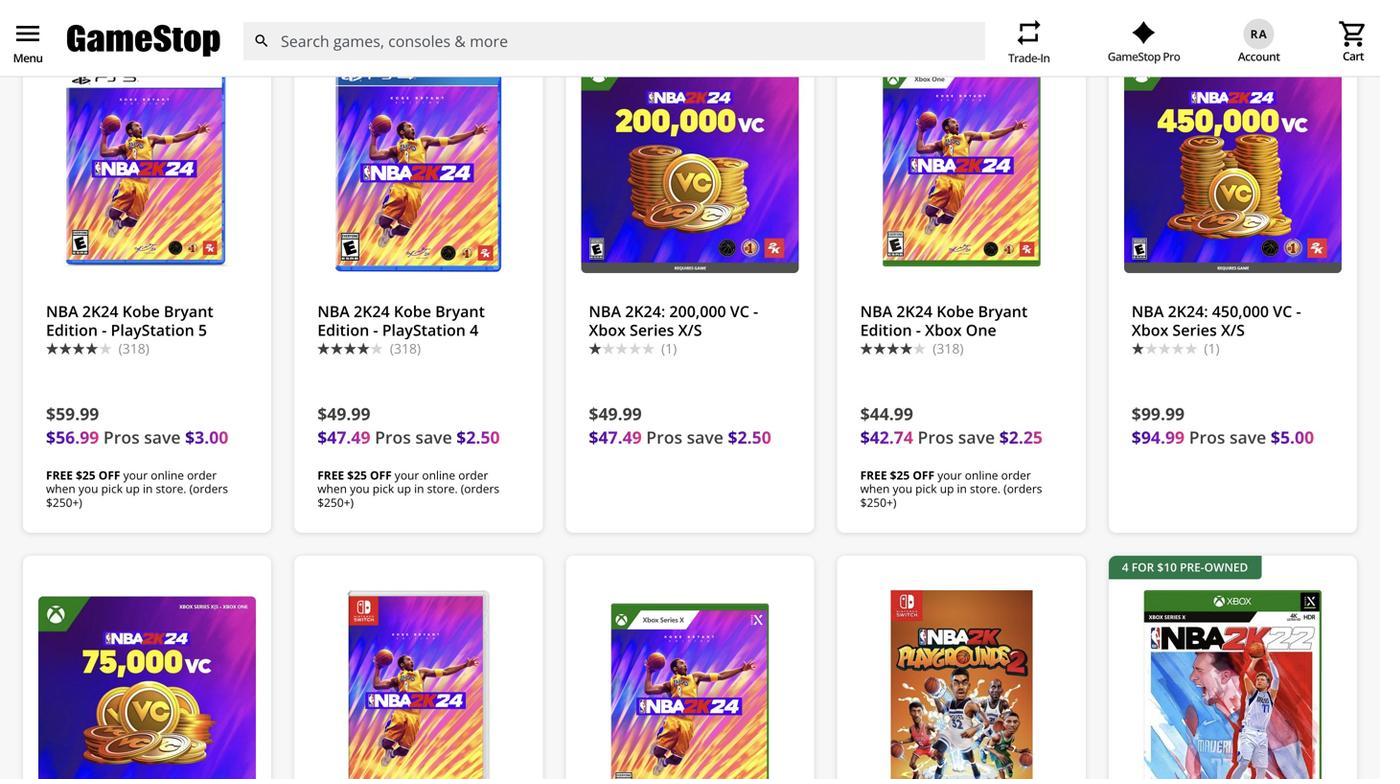 Task type: locate. For each thing, give the bounding box(es) containing it.
1 horizontal spatial kobe
[[394, 301, 431, 322]]

bryant inside nba 2k24 kobe bryant edition - playstation 4
[[435, 301, 485, 322]]

(orders
[[189, 481, 228, 497], [461, 481, 499, 497], [1004, 481, 1042, 497]]

1 store. from the left
[[156, 481, 186, 497]]

shop my store link
[[15, 43, 103, 62]]

save for $56.99
[[144, 426, 181, 449]]

nba 2k playgrounds 2 - nintendo switch image
[[853, 590, 1070, 779]]

2 edition from the left
[[317, 320, 369, 340]]

1 (1) from the left
[[661, 339, 677, 358]]

1 in from the left
[[143, 481, 153, 497]]

pre-
[[605, 43, 629, 62]]

store right 'my'
[[71, 43, 103, 62]]

(318) for $59.99
[[119, 339, 149, 358]]

2 horizontal spatial order
[[1001, 467, 1031, 483]]

1 vertical spatial 4
[[1122, 559, 1129, 575]]

2 horizontal spatial free
[[860, 467, 887, 483]]

nba inside nba 2k24: 450,000 vc - xbox series x/s
[[1132, 301, 1164, 322]]

your down $49.99 $47.49 pros save $2.50
[[395, 467, 419, 483]]

1 horizontal spatial 2k24
[[354, 301, 390, 322]]

1 pros from the left
[[103, 426, 140, 449]]

your online order when you pick up in store. (orders $250+) down $59.99 $56.99 pros save $3.00
[[46, 467, 228, 510]]

2k24 inside nba 2k24 kobe bryant edition - playstation 4
[[354, 301, 390, 322]]

0 horizontal spatial up
[[126, 481, 140, 497]]

xbox left one at the top right of the page
[[925, 320, 962, 340]]

- inside nba 2k24: 200,000 vc - xbox series x/s
[[753, 301, 758, 322]]

2 horizontal spatial your
[[938, 467, 962, 483]]

1 horizontal spatial 4
[[1122, 559, 1129, 575]]

pros inside "$99.99 $94.99 pros save $5.00"
[[1189, 426, 1225, 449]]

2 (orders from the left
[[461, 481, 499, 497]]

0 horizontal spatial playstation
[[111, 320, 194, 340]]

1 horizontal spatial series
[[1173, 320, 1217, 340]]

you down $42.74
[[893, 481, 912, 497]]

$56.99
[[46, 426, 99, 449]]

nba inside nba 2k24 kobe bryant edition - playstation 5
[[46, 301, 78, 322]]

2 pick from the left
[[373, 481, 394, 497]]

playstation inside nba 2k24 kobe bryant edition - playstation 4
[[382, 320, 466, 340]]

0 vertical spatial 4
[[470, 320, 479, 340]]

2 horizontal spatial you
[[893, 481, 912, 497]]

store right digital at the top left of page
[[336, 43, 369, 62]]

1 (318) from the left
[[119, 339, 149, 358]]

0 horizontal spatial xbox
[[589, 320, 626, 340]]

order down $3.00
[[187, 467, 217, 483]]

2 horizontal spatial (orders
[[1004, 481, 1042, 497]]

(1) for $94.99
[[1204, 339, 1220, 358]]

1 horizontal spatial order
[[458, 467, 488, 483]]

0 horizontal spatial $25
[[76, 467, 96, 483]]

1 horizontal spatial x/s
[[1221, 320, 1245, 340]]

off down $42.74 pros save $2.25
[[913, 467, 935, 483]]

1 horizontal spatial in
[[414, 481, 424, 497]]

3 kobe from the left
[[937, 301, 974, 322]]

order
[[187, 467, 217, 483], [458, 467, 488, 483], [1001, 467, 1031, 483]]

2 horizontal spatial when
[[860, 481, 890, 497]]

store. down $3.00
[[156, 481, 186, 497]]

you
[[78, 481, 98, 497], [350, 481, 370, 497], [893, 481, 912, 497]]

1 nba from the left
[[46, 301, 78, 322]]

$99.99
[[1132, 402, 1185, 425]]

pick down $59.99 $56.99 pros save $3.00
[[101, 481, 123, 497]]

(318)
[[119, 339, 149, 358], [390, 339, 421, 358], [933, 339, 964, 358]]

2k24: inside nba 2k24: 450,000 vc - xbox series x/s
[[1168, 301, 1208, 322]]

pros inside $59.99 $56.99 pros save $3.00
[[103, 426, 140, 449]]

2 online from the left
[[422, 467, 455, 483]]

3 xbox from the left
[[1132, 320, 1169, 340]]

off
[[98, 467, 120, 483], [370, 467, 392, 483], [913, 467, 935, 483]]

$25 down $49.99 $47.49 pros save $2.50
[[347, 467, 367, 483]]

3 pros from the left
[[646, 426, 682, 449]]

1 horizontal spatial your online order when you pick up in store. (orders $250+)
[[317, 467, 499, 510]]

2 vc from the left
[[1273, 301, 1292, 322]]

2 horizontal spatial in
[[957, 481, 967, 497]]

free $25 off down $49.99 $47.49 pros save $2.50
[[317, 467, 392, 483]]

1 horizontal spatial pick
[[373, 481, 394, 497]]

0 horizontal spatial off
[[98, 467, 120, 483]]

1 your from the left
[[123, 467, 148, 483]]

1 horizontal spatial store.
[[427, 481, 458, 497]]

1 bryant from the left
[[164, 301, 213, 322]]

up
[[126, 481, 140, 497], [397, 481, 411, 497], [940, 481, 954, 497]]

free $25 off
[[46, 467, 120, 483], [317, 467, 392, 483], [860, 467, 935, 483]]

x/s inside nba 2k24: 450,000 vc - xbox series x/s
[[1221, 320, 1245, 340]]

0 horizontal spatial your online order when you pick up in store. (orders $250+)
[[46, 467, 228, 510]]

1 free $25 off from the left
[[46, 467, 120, 483]]

pre-owned
[[605, 43, 673, 62]]

(1) down the 200,000
[[661, 339, 677, 358]]

when for $47.49
[[317, 481, 347, 497]]

1 horizontal spatial (1)
[[1204, 339, 1220, 358]]

2 off from the left
[[370, 467, 392, 483]]

2 order from the left
[[458, 467, 488, 483]]

save inside $49.99 $47.49 pros save $2.50
[[415, 426, 452, 449]]

3 in from the left
[[957, 481, 967, 497]]

0 horizontal spatial store.
[[156, 481, 186, 497]]

payload
[[1276, 43, 1322, 62]]

vc right the 200,000
[[730, 301, 749, 322]]

$59.99 $56.99 pros save $3.00
[[46, 402, 228, 449]]

nba 2k24: 450,000 vc - xbox series x/s image
[[1124, 50, 1342, 280]]

1 horizontal spatial when
[[317, 481, 347, 497]]

2k24: inside nba 2k24: 200,000 vc - xbox series x/s
[[625, 301, 665, 322]]

0 horizontal spatial when
[[46, 481, 75, 497]]

2 horizontal spatial $25
[[890, 467, 910, 483]]

online down $49.99 $47.49 pros save $2.50
[[422, 467, 455, 483]]

1 horizontal spatial (318)
[[390, 339, 421, 358]]

2 horizontal spatial pick
[[915, 481, 937, 497]]

1 vc from the left
[[730, 301, 749, 322]]

nba 2k24 kobe bryant edition - playstation 5
[[46, 301, 213, 340]]

you down $56.99
[[78, 481, 98, 497]]

track order link
[[1070, 43, 1159, 62]]

2 horizontal spatial xbox
[[1132, 320, 1169, 340]]

0 horizontal spatial online
[[151, 467, 184, 483]]

free down $49.99 $47.49 pros save $2.50
[[317, 467, 344, 483]]

5 save from the left
[[1230, 426, 1266, 449]]

- inside nba 2k24 kobe bryant edition - xbox one
[[916, 320, 921, 340]]

0 horizontal spatial $2.50
[[456, 426, 500, 449]]

0 horizontal spatial series
[[630, 320, 674, 340]]

1 you from the left
[[78, 481, 98, 497]]

$49.99 $47.49 pros save $2.50
[[317, 402, 500, 449]]

2 xbox from the left
[[925, 320, 962, 340]]

0 horizontal spatial bryant
[[164, 301, 213, 322]]

1 xbox from the left
[[589, 320, 626, 340]]

0 horizontal spatial 2k24
[[82, 301, 118, 322]]

(1) for $47.49
[[661, 339, 677, 358]]

online down $42.74 pros save $2.25
[[965, 467, 998, 483]]

pros for $47.49
[[375, 426, 411, 449]]

top deals link
[[514, 43, 574, 62]]

2 (1) from the left
[[1204, 339, 1220, 358]]

series
[[630, 320, 674, 340], [1173, 320, 1217, 340]]

xbox up $99.99
[[1132, 320, 1169, 340]]

1 edition from the left
[[46, 320, 98, 340]]

pick down $49.99 $47.49 pros save $2.50
[[373, 481, 394, 497]]

collectibles
[[704, 43, 773, 62]]

save inside "$99.99 $94.99 pros save $5.00"
[[1230, 426, 1266, 449]]

nba inside nba 2k24: 200,000 vc - xbox series x/s
[[589, 301, 621, 322]]

pros for $56.99
[[103, 426, 140, 449]]

series inside nba 2k24: 200,000 vc - xbox series x/s
[[630, 320, 674, 340]]

edition inside nba 2k24 kobe bryant edition - playstation 5
[[46, 320, 98, 340]]

nba inside nba 2k24 kobe bryant edition - xbox one
[[860, 301, 893, 322]]

450,000
[[1212, 301, 1269, 322]]

3 save from the left
[[687, 426, 724, 449]]

your for $56.99
[[123, 467, 148, 483]]

0 horizontal spatial $49.99
[[317, 402, 370, 425]]

1 $250+) from the left
[[46, 495, 82, 510]]

2 free from the left
[[317, 467, 344, 483]]

1 pick from the left
[[101, 481, 123, 497]]

1 x/s from the left
[[678, 320, 702, 340]]

0 horizontal spatial edition
[[46, 320, 98, 340]]

3 2k24 from the left
[[897, 301, 933, 322]]

2 horizontal spatial online
[[965, 467, 998, 483]]

digital
[[295, 43, 333, 62]]

pick down $42.74 pros save $2.25
[[915, 481, 937, 497]]

pick for $47.49
[[373, 481, 394, 497]]

edition
[[46, 320, 98, 340], [317, 320, 369, 340], [860, 320, 912, 340]]

- inside nba 2k24: 450,000 vc - xbox series x/s
[[1296, 301, 1301, 322]]

0 horizontal spatial (318)
[[119, 339, 149, 358]]

2 when from the left
[[317, 481, 347, 497]]

1 $2.50 from the left
[[456, 426, 500, 449]]

save inside $59.99 $56.99 pros save $3.00
[[144, 426, 181, 449]]

$42.74 pros save $2.25
[[860, 426, 1043, 449]]

(1) down 450,000
[[1204, 339, 1220, 358]]

online
[[151, 467, 184, 483], [422, 467, 455, 483], [965, 467, 998, 483]]

$49.99
[[317, 402, 370, 425], [589, 402, 642, 425]]

200,000
[[669, 301, 726, 322]]

0 horizontal spatial $47.49
[[317, 426, 370, 449]]

your down $42.74 pros save $2.25
[[938, 467, 962, 483]]

1 2k24: from the left
[[625, 301, 665, 322]]

5 nba from the left
[[1132, 301, 1164, 322]]

2k24 inside nba 2k24 kobe bryant edition - xbox one
[[897, 301, 933, 322]]

off for $56.99
[[98, 467, 120, 483]]

gamestop pro link
[[1108, 21, 1180, 64]]

nba 2k24: 75,000 vc - xbox series x/s image
[[38, 590, 256, 779]]

1 off from the left
[[98, 467, 120, 483]]

you down $49.99 $47.49 pros save $2.50
[[350, 481, 370, 497]]

edition inside nba 2k24 kobe bryant edition - playstation 4
[[317, 320, 369, 340]]

up down $42.74 pros save $2.25
[[940, 481, 954, 497]]

online for $2.50
[[422, 467, 455, 483]]

3 off from the left
[[913, 467, 935, 483]]

2 $49.99 from the left
[[589, 402, 642, 425]]

0 horizontal spatial order
[[187, 467, 217, 483]]

my
[[49, 43, 68, 62]]

0 horizontal spatial your
[[123, 467, 148, 483]]

(orders down $49.99 $47.49 pros save $2.50
[[461, 481, 499, 497]]

1 save from the left
[[144, 426, 181, 449]]

2 horizontal spatial up
[[940, 481, 954, 497]]

2 up from the left
[[397, 481, 411, 497]]

3 (318) from the left
[[933, 339, 964, 358]]

1 horizontal spatial bryant
[[435, 301, 485, 322]]

series inside nba 2k24: 450,000 vc - xbox series x/s
[[1173, 320, 1217, 340]]

delivery
[[214, 43, 264, 62]]

kobe inside nba 2k24 kobe bryant edition - playstation 5
[[122, 301, 160, 322]]

3 edition from the left
[[860, 320, 912, 340]]

2 horizontal spatial your online order when you pick up in store. (orders $250+)
[[860, 467, 1042, 510]]

0 horizontal spatial store
[[71, 43, 103, 62]]

pick for $56.99
[[101, 481, 123, 497]]

2 playstation from the left
[[382, 320, 466, 340]]

0 horizontal spatial free $25 off
[[46, 467, 120, 483]]

bryant for $59.99 $56.99 pros save $3.00
[[164, 301, 213, 322]]

2 kobe from the left
[[394, 301, 431, 322]]

2 horizontal spatial kobe
[[937, 301, 974, 322]]

nba 2k24 kobe bryant edition - xbox one image
[[853, 50, 1070, 280]]

1 online from the left
[[151, 467, 184, 483]]

collectibles link
[[704, 43, 773, 62]]

$10
[[1157, 559, 1177, 575]]

3 nba from the left
[[589, 301, 621, 322]]

2 horizontal spatial (318)
[[933, 339, 964, 358]]

nba 2k24: 200,000 vc - xbox series x/s
[[589, 301, 758, 340]]

3 your online order when you pick up in store. (orders $250+) from the left
[[860, 467, 1042, 510]]

2 bryant from the left
[[435, 301, 485, 322]]

1 horizontal spatial up
[[397, 481, 411, 497]]

(318) up $49.99 $47.49 pros save $2.50
[[390, 339, 421, 358]]

your down $59.99 $56.99 pros save $3.00
[[123, 467, 148, 483]]

x/s inside nba 2k24: 200,000 vc - xbox series x/s
[[678, 320, 702, 340]]

gamestop pro
[[1108, 48, 1180, 64]]

pre-owned link
[[605, 43, 673, 62]]

2k24:
[[625, 301, 665, 322], [1168, 301, 1208, 322]]

2 nba from the left
[[317, 301, 350, 322]]

gamestop
[[1108, 48, 1160, 64]]

1 horizontal spatial 2k24:
[[1168, 301, 1208, 322]]

3 free from the left
[[860, 467, 887, 483]]

1 horizontal spatial store
[[336, 43, 369, 62]]

free
[[46, 467, 73, 483], [317, 467, 344, 483], [860, 467, 887, 483]]

1 horizontal spatial $47.49
[[589, 426, 642, 449]]

4 inside nba 2k24 kobe bryant edition - playstation 4
[[470, 320, 479, 340]]

new releases
[[399, 43, 484, 62]]

white
[[1238, 43, 1272, 62]]

2 your from the left
[[395, 467, 419, 483]]

1 playstation from the left
[[111, 320, 194, 340]]

0 horizontal spatial pick
[[101, 481, 123, 497]]

2 your online order when you pick up in store. (orders $250+) from the left
[[317, 467, 499, 510]]

nba 2k24 kobe bryant edition - nintendo switch image
[[310, 590, 528, 779]]

0 horizontal spatial you
[[78, 481, 98, 497]]

xbox for $47.49
[[589, 320, 626, 340]]

3 pick from the left
[[915, 481, 937, 497]]

1 horizontal spatial $25
[[347, 467, 367, 483]]

1 horizontal spatial you
[[350, 481, 370, 497]]

store.
[[156, 481, 186, 497], [427, 481, 458, 497], [970, 481, 1001, 497]]

2 store. from the left
[[427, 481, 458, 497]]

2 horizontal spatial store.
[[970, 481, 1001, 497]]

free down $42.74
[[860, 467, 887, 483]]

pick
[[101, 481, 123, 497], [373, 481, 394, 497], [915, 481, 937, 497]]

bryant inside nba 2k24 kobe bryant edition - playstation 5
[[164, 301, 213, 322]]

(orders down $2.25
[[1004, 481, 1042, 497]]

xbox for $94.99
[[1132, 320, 1169, 340]]

- inside nba 2k24 kobe bryant edition - playstation 4
[[373, 320, 378, 340]]

kobe inside nba 2k24 kobe bryant edition - xbox one
[[937, 301, 974, 322]]

order down $49.99 $47.49 pros save $2.50
[[458, 467, 488, 483]]

3 bryant from the left
[[978, 301, 1028, 322]]

2k24: left the 200,000
[[625, 301, 665, 322]]

vc for $2.50
[[730, 301, 749, 322]]

your for $47.49
[[395, 467, 419, 483]]

video games link
[[889, 43, 969, 62]]

$25 for $47.49
[[347, 467, 367, 483]]

your online order when you pick up in store. (orders $250+) down $49.99 $47.49 pros save $2.50
[[317, 467, 499, 510]]

0 horizontal spatial vc
[[730, 301, 749, 322]]

0 horizontal spatial x/s
[[678, 320, 702, 340]]

1 series from the left
[[630, 320, 674, 340]]

save
[[144, 426, 181, 449], [415, 426, 452, 449], [687, 426, 724, 449], [958, 426, 995, 449], [1230, 426, 1266, 449]]

2k24: for $94.99
[[1168, 301, 1208, 322]]

- inside nba 2k24 kobe bryant edition - playstation 5
[[102, 320, 107, 340]]

1 horizontal spatial xbox
[[925, 320, 962, 340]]

(318) left 5
[[119, 339, 149, 358]]

playstation inside nba 2k24 kobe bryant edition - playstation 5
[[111, 320, 194, 340]]

series for $47.49
[[630, 320, 674, 340]]

same day delivery link
[[150, 43, 264, 62]]

1 horizontal spatial (orders
[[461, 481, 499, 497]]

0 horizontal spatial 2k24:
[[625, 301, 665, 322]]

vc for $5.00
[[1273, 301, 1292, 322]]

up for $47.49
[[397, 481, 411, 497]]

1 order from the left
[[187, 467, 217, 483]]

1 when from the left
[[46, 481, 75, 497]]

edition for $59.99
[[46, 320, 98, 340]]

2 horizontal spatial 2k24
[[897, 301, 933, 322]]

4 save from the left
[[958, 426, 995, 449]]

nba inside nba 2k24 kobe bryant edition - playstation 4
[[317, 301, 350, 322]]

0 horizontal spatial free
[[46, 467, 73, 483]]

vc inside nba 2k24: 200,000 vc - xbox series x/s
[[730, 301, 749, 322]]

2 2k24: from the left
[[1168, 301, 1208, 322]]

2 horizontal spatial bryant
[[978, 301, 1028, 322]]

1 horizontal spatial vc
[[1273, 301, 1292, 322]]

1 horizontal spatial off
[[370, 467, 392, 483]]

in
[[143, 481, 153, 497], [414, 481, 424, 497], [957, 481, 967, 497]]

kobe
[[122, 301, 160, 322], [394, 301, 431, 322], [937, 301, 974, 322]]

pros
[[103, 426, 140, 449], [375, 426, 411, 449], [646, 426, 682, 449], [918, 426, 954, 449], [1189, 426, 1225, 449]]

free $25 off down $56.99
[[46, 467, 120, 483]]

2 (318) from the left
[[390, 339, 421, 358]]

- for $3.00
[[102, 320, 107, 340]]

1 horizontal spatial free
[[317, 467, 344, 483]]

free for $49.99 $47.49 pros save $2.50
[[317, 467, 344, 483]]

0 horizontal spatial (1)
[[661, 339, 677, 358]]

xbox inside nba 2k24: 200,000 vc - xbox series x/s
[[589, 320, 626, 340]]

your online order when you pick up in store. (orders $250+)
[[46, 467, 228, 510], [317, 467, 499, 510], [860, 467, 1042, 510]]

releases
[[431, 43, 484, 62]]

deals
[[540, 43, 574, 62]]

xbox inside nba 2k24: 450,000 vc - xbox series x/s
[[1132, 320, 1169, 340]]

3 your from the left
[[938, 467, 962, 483]]

2 series from the left
[[1173, 320, 1217, 340]]

1 horizontal spatial playstation
[[382, 320, 466, 340]]

4
[[470, 320, 479, 340], [1122, 559, 1129, 575]]

up down $59.99 $56.99 pros save $3.00
[[126, 481, 140, 497]]

2 save from the left
[[415, 426, 452, 449]]

online down $59.99 $56.99 pros save $3.00
[[151, 467, 184, 483]]

Search games, consoles & more search field
[[281, 22, 951, 60]]

$25 down $56.99
[[76, 467, 96, 483]]

1 kobe from the left
[[122, 301, 160, 322]]

2 free $25 off from the left
[[317, 467, 392, 483]]

2k24 inside nba 2k24 kobe bryant edition - playstation 5
[[82, 301, 118, 322]]

1 free from the left
[[46, 467, 73, 483]]

vc inside nba 2k24: 450,000 vc - xbox series x/s
[[1273, 301, 1292, 322]]

2 $2.50 from the left
[[728, 426, 771, 449]]

2k24
[[82, 301, 118, 322], [354, 301, 390, 322], [897, 301, 933, 322]]

2 horizontal spatial off
[[913, 467, 935, 483]]

2 you from the left
[[350, 481, 370, 497]]

up down $49.99 $47.49 pros save $2.50
[[397, 481, 411, 497]]

1 horizontal spatial $49.99
[[589, 402, 642, 425]]

(1)
[[661, 339, 677, 358], [1204, 339, 1220, 358]]

vc right 450,000
[[1273, 301, 1292, 322]]

xbox left the 200,000
[[589, 320, 626, 340]]

5 pros from the left
[[1189, 426, 1225, 449]]

2 $25 from the left
[[347, 467, 367, 483]]

search
[[253, 33, 270, 49]]

in down $42.74 pros save $2.25
[[957, 481, 967, 497]]

2 $250+) from the left
[[317, 495, 354, 510]]

1 horizontal spatial $250+)
[[317, 495, 354, 510]]

0 horizontal spatial kobe
[[122, 301, 160, 322]]

1 horizontal spatial $2.50
[[728, 426, 771, 449]]

1 2k24 from the left
[[82, 301, 118, 322]]

store. down $49.99 $47.49 pros save $2.50
[[427, 481, 458, 497]]

off down $49.99 $47.49 pros save $2.50
[[370, 467, 392, 483]]

0 horizontal spatial (orders
[[189, 481, 228, 497]]

0 horizontal spatial in
[[143, 481, 153, 497]]

4 pros from the left
[[918, 426, 954, 449]]

2 horizontal spatial free $25 off
[[860, 467, 935, 483]]

in down $49.99 $47.49 pros save $2.50
[[414, 481, 424, 497]]

bryant inside nba 2k24 kobe bryant edition - xbox one
[[978, 301, 1028, 322]]

3 when from the left
[[860, 481, 890, 497]]

(orders down $3.00
[[189, 481, 228, 497]]

playstation for $49.99
[[382, 320, 466, 340]]

2 in from the left
[[414, 481, 424, 497]]

$2.50
[[456, 426, 500, 449], [728, 426, 771, 449]]

pros inside $49.99 $47.49 pros save $2.50
[[375, 426, 411, 449]]

1 horizontal spatial free $25 off
[[317, 467, 392, 483]]

2 horizontal spatial edition
[[860, 320, 912, 340]]

free $25 off for $47.49
[[317, 467, 392, 483]]

1 up from the left
[[126, 481, 140, 497]]

1 horizontal spatial online
[[422, 467, 455, 483]]

$42.74
[[860, 426, 913, 449]]

$49.99 inside $49.99 $47.49 pros save $2.50
[[317, 402, 370, 425]]

1 horizontal spatial edition
[[317, 320, 369, 340]]

$250+) for $56.99
[[46, 495, 82, 510]]

games
[[926, 43, 969, 62]]

top deals
[[514, 43, 574, 62]]

2 2k24 from the left
[[354, 301, 390, 322]]

nba for $59.99
[[46, 301, 78, 322]]

in down $59.99 $56.99 pros save $3.00
[[143, 481, 153, 497]]

0 horizontal spatial 4
[[470, 320, 479, 340]]

store
[[71, 43, 103, 62], [336, 43, 369, 62]]

0 horizontal spatial $250+)
[[46, 495, 82, 510]]

$25
[[76, 467, 96, 483], [347, 467, 367, 483], [890, 467, 910, 483]]

1 horizontal spatial your
[[395, 467, 419, 483]]

1 $49.99 from the left
[[317, 402, 370, 425]]

$25 down $42.74
[[890, 467, 910, 483]]

2k24: left 450,000
[[1168, 301, 1208, 322]]

(318) left one at the top right of the page
[[933, 339, 964, 358]]

1 $47.49 from the left
[[317, 426, 370, 449]]

nba
[[46, 301, 78, 322], [317, 301, 350, 322], [589, 301, 621, 322], [860, 301, 893, 322], [1132, 301, 1164, 322]]

menu
[[13, 50, 42, 66]]

shop
[[15, 43, 46, 62]]

same
[[150, 43, 184, 62]]

your online order when you pick up in store. (orders $250+) down $42.74 pros save $2.25
[[860, 467, 1042, 510]]

$49.99 for $49.99 $47.49 pros save $2.50
[[317, 402, 370, 425]]

pre-
[[1180, 559, 1204, 575]]

nba 2k24: 200,000 vc - xbox series x/s image
[[581, 50, 799, 280]]

store. down $42.74 pros save $2.25
[[970, 481, 1001, 497]]

4 nba from the left
[[860, 301, 893, 322]]

when for $56.99
[[46, 481, 75, 497]]

2 x/s from the left
[[1221, 320, 1245, 340]]

2 pros from the left
[[375, 426, 411, 449]]

$250+)
[[46, 495, 82, 510], [317, 495, 354, 510], [860, 495, 897, 510]]

free $25 off down $42.74
[[860, 467, 935, 483]]

2 store from the left
[[336, 43, 369, 62]]

x/s
[[678, 320, 702, 340], [1221, 320, 1245, 340]]

order down $2.25
[[1001, 467, 1031, 483]]

off down $56.99
[[98, 467, 120, 483]]

1 (orders from the left
[[189, 481, 228, 497]]

vc
[[730, 301, 749, 322], [1273, 301, 1292, 322]]

kobe inside nba 2k24 kobe bryant edition - playstation 4
[[394, 301, 431, 322]]

2 horizontal spatial $250+)
[[860, 495, 897, 510]]

free down $56.99
[[46, 467, 73, 483]]

account
[[1238, 48, 1280, 64]]

1 $25 from the left
[[76, 467, 96, 483]]

3 store. from the left
[[970, 481, 1001, 497]]



Task type: describe. For each thing, give the bounding box(es) containing it.
$94.99
[[1132, 426, 1185, 449]]

pro
[[1163, 48, 1180, 64]]

$2.50 inside $49.99 $47.49 pros save $2.50
[[456, 426, 500, 449]]

3 $250+) from the left
[[860, 495, 897, 510]]

free for $59.99 $56.99 pros save $3.00
[[46, 467, 73, 483]]

new
[[399, 43, 427, 62]]

kobe for $59.99
[[122, 301, 160, 322]]

in for $3.00
[[143, 481, 153, 497]]

search button
[[242, 22, 281, 60]]

x/s for $5.00
[[1221, 320, 1245, 340]]

cart
[[1343, 48, 1364, 64]]

shopping_cart cart
[[1338, 19, 1369, 64]]

3 free $25 off from the left
[[860, 467, 935, 483]]

$99.99 $94.99 pros save $5.00
[[1132, 402, 1314, 449]]

ra account
[[1238, 26, 1280, 64]]

edition inside nba 2k24 kobe bryant edition - xbox one
[[860, 320, 912, 340]]

$2.25
[[999, 426, 1043, 449]]

3 online from the left
[[965, 467, 998, 483]]

gamestop pro icon image
[[1132, 21, 1156, 44]]

2k24: for $47.49
[[625, 301, 665, 322]]

series for $94.99
[[1173, 320, 1217, 340]]

nba 2k24 kobe bryant edition - playstation 4
[[317, 301, 485, 340]]

off for $47.49
[[370, 467, 392, 483]]

3 order from the left
[[1001, 467, 1031, 483]]

nba 2k24 kobe bryant edition - xbox one
[[860, 301, 1028, 340]]

video games
[[889, 43, 969, 62]]

search search field
[[242, 22, 985, 60]]

$44.99
[[860, 402, 913, 425]]

nba 2k24 kobe bryant edition - xbox series x image
[[581, 590, 799, 779]]

store. for $3.00
[[156, 481, 186, 497]]

for
[[1132, 559, 1154, 575]]

nba 2k24 kobe bryant edition - playstation 4 image
[[310, 50, 528, 280]]

your online order when you pick up in store. (orders $250+) for $56.99
[[46, 467, 228, 510]]

nba 2k24: 450,000 vc - xbox series x/s
[[1132, 301, 1301, 340]]

same day delivery
[[150, 43, 264, 62]]

up for $56.99
[[126, 481, 140, 497]]

you for $47.49
[[350, 481, 370, 497]]

1 store from the left
[[71, 43, 103, 62]]

in
[[1040, 50, 1050, 65]]

order for $3.00
[[187, 467, 217, 483]]

one
[[966, 320, 997, 340]]

$3.00
[[185, 426, 228, 449]]

repeat
[[1014, 17, 1044, 48]]

playstation for $59.99
[[111, 320, 194, 340]]

center
[[1325, 43, 1365, 62]]

edition for $49.99
[[317, 320, 369, 340]]

(318) for $49.99
[[390, 339, 421, 358]]

nba for $99.99
[[1132, 301, 1164, 322]]

repeat trade-in
[[1008, 17, 1050, 65]]

ra
[[1250, 26, 1268, 42]]

5
[[198, 320, 207, 340]]

you for $56.99
[[78, 481, 98, 497]]

online for $3.00
[[151, 467, 184, 483]]

xbox inside nba 2k24 kobe bryant edition - xbox one
[[925, 320, 962, 340]]

(orders for $2.50
[[461, 481, 499, 497]]

top
[[514, 43, 537, 62]]

bryant for $49.99 $47.49 pros save $2.50
[[435, 301, 485, 322]]

gamestop image
[[67, 23, 220, 59]]

pros for $94.99
[[1189, 426, 1225, 449]]

$59.99
[[46, 402, 99, 425]]

save for $47.49
[[415, 426, 452, 449]]

in for $2.50
[[414, 481, 424, 497]]

menu
[[12, 18, 43, 49]]

3 you from the left
[[893, 481, 912, 497]]

save for $94.99
[[1230, 426, 1266, 449]]

consoles link
[[804, 43, 858, 62]]

ben white payload center link
[[1191, 43, 1365, 62]]

video
[[889, 43, 923, 62]]

day
[[188, 43, 211, 62]]

nba 2k24 kobe bryant edition - playstation 5 image
[[38, 50, 256, 280]]

(orders for $3.00
[[189, 481, 228, 497]]

owned
[[1204, 559, 1248, 575]]

menu menu
[[12, 18, 43, 66]]

kobe for $49.99
[[394, 301, 431, 322]]

nba for $49.99
[[317, 301, 350, 322]]

$49.99 for $49.99
[[589, 402, 642, 425]]

your online order when you pick up in store. (orders $250+) for $47.49
[[317, 467, 499, 510]]

2k24 for $59.99
[[82, 301, 118, 322]]

digital store link
[[295, 43, 369, 62]]

shop my store
[[15, 43, 103, 62]]

nba 2k22 - xbox series x image
[[1124, 590, 1342, 779]]

consoles
[[804, 43, 858, 62]]

$47.49 pros save $2.50
[[589, 426, 771, 449]]

ben
[[1212, 43, 1235, 62]]

- for $2.50
[[373, 320, 378, 340]]

digital store
[[295, 43, 369, 62]]

$47.49 inside $49.99 $47.49 pros save $2.50
[[317, 426, 370, 449]]

3 $25 from the left
[[890, 467, 910, 483]]

free $25 off for $56.99
[[46, 467, 120, 483]]

trade-
[[1008, 50, 1040, 65]]

- for $2.25
[[916, 320, 921, 340]]

store. for $2.50
[[427, 481, 458, 497]]

new releases link
[[399, 43, 484, 62]]

shopping_cart
[[1338, 19, 1369, 49]]

$250+) for $47.49
[[317, 495, 354, 510]]

$5.00
[[1271, 426, 1314, 449]]

2 $47.49 from the left
[[589, 426, 642, 449]]

x/s for $2.50
[[678, 320, 702, 340]]

track order
[[1089, 43, 1159, 62]]

$25 for $56.99
[[76, 467, 96, 483]]

order
[[1124, 43, 1159, 62]]

4 for $10 pre-owned
[[1122, 559, 1248, 575]]

2k24 for $49.99
[[354, 301, 390, 322]]

order for $2.50
[[458, 467, 488, 483]]

owned
[[629, 43, 673, 62]]

3 (orders from the left
[[1004, 481, 1042, 497]]

track
[[1089, 43, 1121, 62]]

3 up from the left
[[940, 481, 954, 497]]

ben white payload center
[[1212, 43, 1365, 62]]



Task type: vqa. For each thing, say whether or not it's contained in the screenshot.
leftmost "(orders"
yes



